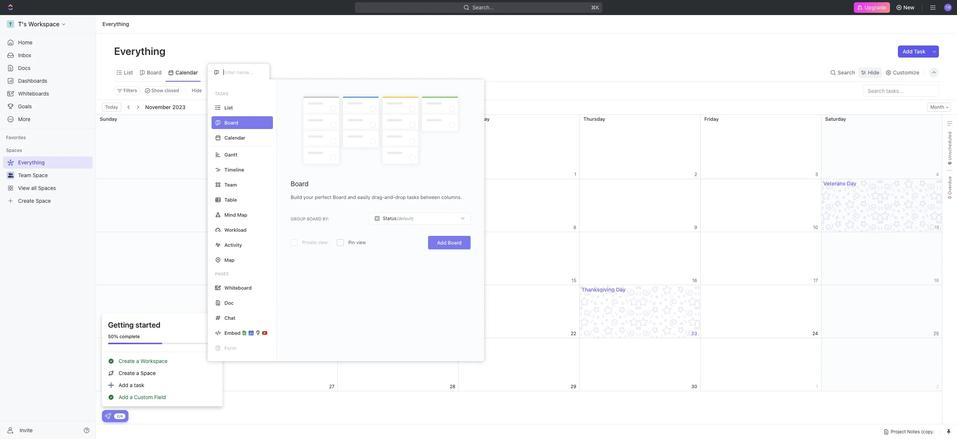 Task type: describe. For each thing, give the bounding box(es) containing it.
private view
[[302, 240, 328, 246]]

started
[[136, 321, 161, 330]]

everything inside everything link
[[102, 21, 129, 27]]

hide inside button
[[192, 88, 202, 93]]

show
[[151, 88, 163, 93]]

a for workspace
[[136, 358, 139, 365]]

onboarding checklist button image
[[105, 414, 111, 420]]

add for add board
[[438, 240, 447, 246]]

field
[[154, 395, 166, 401]]

view for pin view
[[357, 240, 366, 246]]

veterans day row
[[96, 179, 943, 232]]

form
[[225, 345, 237, 351]]

1 vertical spatial map
[[225, 257, 235, 263]]

pin view
[[349, 240, 366, 246]]

view button
[[208, 64, 232, 81]]

50%
[[108, 334, 118, 340]]

hide button
[[189, 86, 205, 95]]

search button
[[829, 67, 858, 78]]

build
[[291, 194, 302, 201]]

23
[[692, 331, 698, 337]]

favorites
[[6, 135, 26, 141]]

team
[[225, 182, 237, 188]]

workspace
[[141, 358, 168, 365]]

your
[[304, 194, 314, 201]]

view
[[217, 69, 229, 76]]

0
[[948, 196, 953, 199]]

dashboards
[[18, 78, 47, 84]]

task
[[134, 382, 144, 389]]

cell inside thanksgiving day "row"
[[338, 286, 459, 338]]

timeline
[[225, 167, 244, 173]]

tuesday
[[342, 116, 361, 122]]

doc
[[225, 300, 234, 306]]

day for veterans day
[[848, 180, 857, 187]]

complete
[[120, 334, 140, 340]]

today button
[[102, 103, 121, 112]]

home link
[[3, 37, 93, 49]]

1 horizontal spatial map
[[237, 212, 247, 218]]

invite
[[20, 428, 33, 434]]

veterans
[[824, 180, 846, 187]]

30
[[692, 384, 698, 390]]

task
[[915, 48, 926, 55]]

friday
[[705, 116, 719, 122]]

space
[[141, 370, 156, 377]]

perfect
[[315, 194, 332, 201]]

veterans day
[[824, 180, 857, 187]]

show closed
[[151, 88, 179, 93]]

Enter name... field
[[223, 69, 263, 76]]

sidebar navigation
[[0, 15, 96, 440]]

a for task
[[130, 382, 133, 389]]

onboarding checklist button element
[[105, 414, 111, 420]]

goals
[[18, 103, 32, 110]]

whiteboards link
[[3, 88, 93, 100]]

day for thanksgiving day
[[617, 287, 626, 293]]

overdue
[[948, 177, 953, 196]]

private
[[302, 240, 317, 246]]

table
[[225, 197, 237, 203]]

new
[[904, 4, 915, 11]]

add board
[[438, 240, 462, 246]]

tasks
[[407, 194, 420, 201]]

6
[[948, 162, 953, 165]]

thanksgiving day row
[[96, 286, 943, 339]]

27
[[329, 384, 335, 390]]

2/4
[[117, 414, 123, 419]]

wednesday
[[463, 116, 490, 122]]

search
[[838, 69, 856, 76]]

home
[[18, 39, 33, 46]]

1 horizontal spatial list
[[225, 105, 233, 111]]

mind
[[225, 212, 236, 218]]

between
[[421, 194, 440, 201]]

customize button
[[884, 67, 922, 78]]

view for private view
[[318, 240, 328, 246]]

25
[[934, 331, 940, 337]]

favorites button
[[3, 133, 29, 142]]

create for create a space
[[119, 370, 135, 377]]

drag-
[[372, 194, 385, 201]]

inbox
[[18, 52, 31, 58]]

chat
[[225, 315, 236, 321]]

group
[[291, 217, 306, 221]]

2 row from the top
[[96, 232, 943, 286]]

a for custom
[[130, 395, 133, 401]]

saturday
[[826, 116, 847, 122]]

pin
[[349, 240, 355, 246]]

0 horizontal spatial list
[[124, 69, 133, 76]]

list link
[[122, 67, 133, 78]]

add a custom field
[[119, 395, 166, 401]]

build your perfect board and easily drag-and-drop tasks between columns.
[[291, 194, 462, 201]]

group board by:
[[291, 217, 330, 221]]

1 vertical spatial calendar
[[225, 135, 246, 141]]



Task type: vqa. For each thing, say whether or not it's contained in the screenshot.
company
no



Task type: locate. For each thing, give the bounding box(es) containing it.
1 create from the top
[[119, 358, 135, 365]]

1 row from the top
[[96, 115, 943, 179]]

⌘k
[[591, 4, 600, 11]]

create a workspace
[[119, 358, 168, 365]]

add
[[903, 48, 913, 55], [438, 240, 447, 246], [119, 382, 128, 389], [119, 395, 128, 401]]

mind map
[[225, 212, 247, 218]]

goals link
[[3, 101, 93, 113]]

1 vertical spatial row
[[96, 232, 943, 286]]

0 vertical spatial row
[[96, 115, 943, 179]]

add a task
[[119, 382, 144, 389]]

0 vertical spatial hide
[[869, 69, 880, 76]]

hide right search
[[869, 69, 880, 76]]

1 horizontal spatial hide
[[869, 69, 880, 76]]

sunday
[[100, 116, 117, 122]]

50% complete
[[108, 334, 140, 340]]

new button
[[894, 2, 920, 14]]

cell
[[338, 286, 459, 338]]

add task
[[903, 48, 926, 55]]

add task button
[[899, 46, 931, 58]]

create for create a workspace
[[119, 358, 135, 365]]

29
[[571, 384, 577, 390]]

0 vertical spatial day
[[848, 180, 857, 187]]

1 vertical spatial day
[[617, 287, 626, 293]]

list up "monday"
[[225, 105, 233, 111]]

hide inside dropdown button
[[869, 69, 880, 76]]

create
[[119, 358, 135, 365], [119, 370, 135, 377]]

3 row from the top
[[96, 339, 943, 392]]

drop
[[396, 194, 406, 201]]

upgrade
[[865, 4, 887, 11]]

(default)
[[397, 216, 414, 221]]

1 vertical spatial list
[[225, 105, 233, 111]]

2 view from the left
[[357, 240, 366, 246]]

dashboards link
[[3, 75, 93, 87]]

calendar up gantt
[[225, 135, 246, 141]]

1 horizontal spatial view
[[357, 240, 366, 246]]

unscheduled
[[948, 132, 953, 162]]

activity
[[225, 242, 242, 248]]

1 view from the left
[[318, 240, 328, 246]]

thursday
[[584, 116, 606, 122]]

embed
[[225, 330, 241, 336]]

day right thanksgiving
[[617, 287, 626, 293]]

whiteboard
[[225, 285, 252, 291]]

grid containing veterans day
[[96, 115, 943, 425]]

day
[[848, 180, 857, 187], [617, 287, 626, 293]]

day right veterans
[[848, 180, 857, 187]]

everything link
[[101, 20, 131, 29]]

row
[[96, 115, 943, 179], [96, 232, 943, 286], [96, 339, 943, 392]]

day inside "row"
[[617, 287, 626, 293]]

calendar link
[[174, 67, 198, 78]]

view right private
[[318, 240, 328, 246]]

0 horizontal spatial view
[[318, 240, 328, 246]]

tree inside the sidebar navigation
[[3, 157, 93, 207]]

workload
[[225, 227, 247, 233]]

view right pin
[[357, 240, 366, 246]]

create up the create a space
[[119, 358, 135, 365]]

0 horizontal spatial map
[[225, 257, 235, 263]]

1 horizontal spatial day
[[848, 180, 857, 187]]

24
[[813, 331, 819, 337]]

hide
[[869, 69, 880, 76], [192, 88, 202, 93]]

a left space
[[136, 370, 139, 377]]

a for space
[[136, 370, 139, 377]]

0 vertical spatial map
[[237, 212, 247, 218]]

0 vertical spatial everything
[[102, 21, 129, 27]]

columns.
[[442, 194, 462, 201]]

day inside row
[[848, 180, 857, 187]]

2 vertical spatial row
[[96, 339, 943, 392]]

add for add a task
[[119, 382, 128, 389]]

list left the board link on the top of the page
[[124, 69, 133, 76]]

search...
[[473, 4, 494, 11]]

28
[[450, 384, 456, 390]]

0 vertical spatial create
[[119, 358, 135, 365]]

spaces
[[6, 148, 22, 153]]

a up the create a space
[[136, 358, 139, 365]]

inbox link
[[3, 49, 93, 61]]

whiteboards
[[18, 90, 49, 97]]

create a space
[[119, 370, 156, 377]]

2 create from the top
[[119, 370, 135, 377]]

calendar up hide button
[[176, 69, 198, 76]]

map
[[237, 212, 247, 218], [225, 257, 235, 263]]

upgrade link
[[855, 2, 891, 13]]

add inside button
[[903, 48, 913, 55]]

and
[[348, 194, 356, 201]]

board link
[[145, 67, 162, 78]]

0 vertical spatial calendar
[[176, 69, 198, 76]]

0 horizontal spatial day
[[617, 287, 626, 293]]

show closed button
[[142, 86, 182, 95]]

map down activity
[[225, 257, 235, 263]]

easily
[[358, 194, 371, 201]]

docs
[[18, 65, 31, 71]]

customize
[[894, 69, 920, 76]]

1 vertical spatial create
[[119, 370, 135, 377]]

create up add a task
[[119, 370, 135, 377]]

today
[[105, 104, 118, 110]]

view button
[[208, 67, 232, 78]]

1 vertical spatial everything
[[114, 45, 168, 57]]

board
[[147, 69, 162, 76], [291, 180, 309, 188], [333, 194, 347, 201], [448, 240, 462, 246]]

docs link
[[3, 62, 93, 74]]

1 vertical spatial hide
[[192, 88, 202, 93]]

a left task
[[130, 382, 133, 389]]

a
[[136, 358, 139, 365], [136, 370, 139, 377], [130, 382, 133, 389], [130, 395, 133, 401]]

hide down calendar link
[[192, 88, 202, 93]]

custom
[[134, 395, 153, 401]]

board
[[307, 217, 322, 221]]

map right mind
[[237, 212, 247, 218]]

add for add task
[[903, 48, 913, 55]]

by:
[[323, 217, 330, 221]]

tasks
[[215, 91, 229, 96]]

gantt
[[225, 152, 238, 158]]

closed
[[165, 88, 179, 93]]

and-
[[385, 194, 396, 201]]

status (default)
[[383, 216, 414, 222]]

1 horizontal spatial calendar
[[225, 135, 246, 141]]

row containing 27
[[96, 339, 943, 392]]

0 horizontal spatial calendar
[[176, 69, 198, 76]]

0 vertical spatial list
[[124, 69, 133, 76]]

getting started
[[108, 321, 161, 330]]

a down add a task
[[130, 395, 133, 401]]

list
[[124, 69, 133, 76], [225, 105, 233, 111]]

tree
[[3, 157, 93, 207]]

add for add a custom field
[[119, 395, 128, 401]]

monday
[[221, 116, 239, 122]]

thanksgiving
[[582, 287, 615, 293]]

Search tasks... text field
[[864, 85, 939, 96]]

0 horizontal spatial hide
[[192, 88, 202, 93]]

grid
[[96, 115, 943, 425]]

getting
[[108, 321, 134, 330]]



